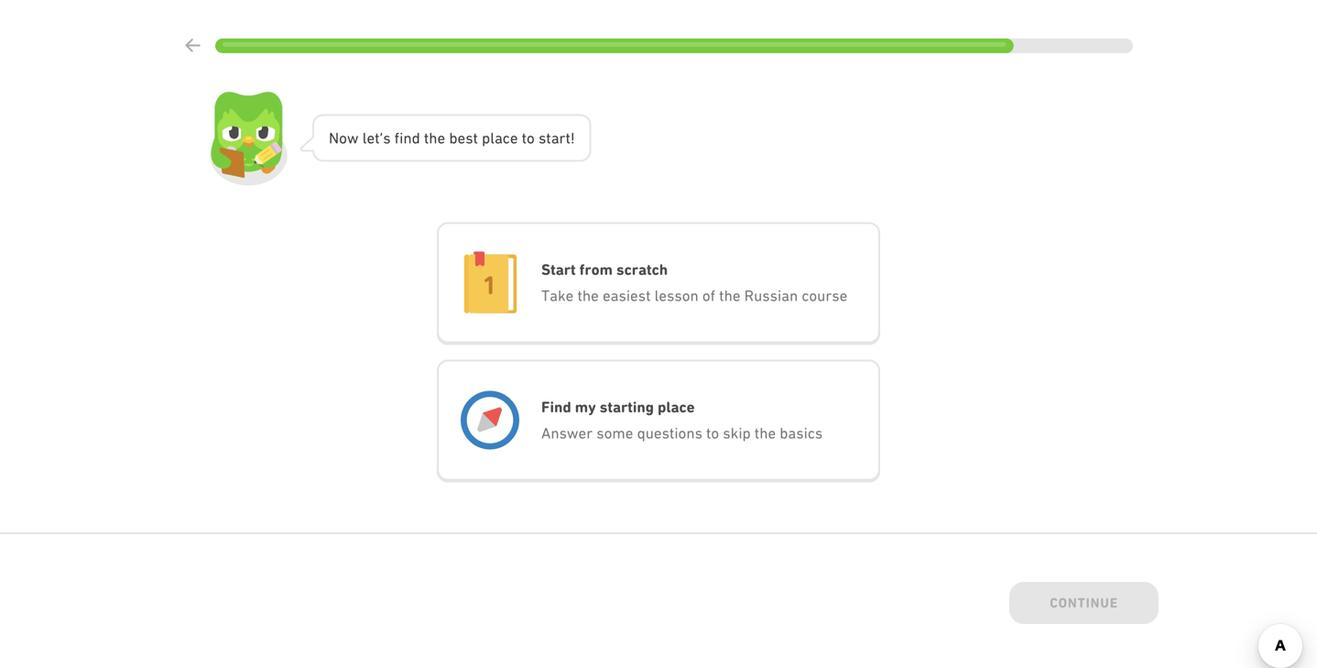 Task type: locate. For each thing, give the bounding box(es) containing it.
russian
[[745, 287, 798, 304]]

0 horizontal spatial a
[[495, 129, 503, 147]]

t h e
[[424, 129, 446, 147]]

1 horizontal spatial l
[[490, 129, 495, 147]]

the right skip in the bottom of the page
[[755, 424, 776, 442]]

e right p
[[510, 129, 518, 147]]

start
[[542, 261, 576, 278]]

answer
[[542, 424, 593, 442]]

l left c
[[490, 129, 495, 147]]

skip
[[723, 424, 751, 442]]

the
[[578, 287, 599, 304], [719, 287, 741, 304], [755, 424, 776, 442]]

f i n d
[[395, 129, 420, 147]]

scratch
[[617, 261, 668, 278]]

o left ' in the left top of the page
[[339, 129, 347, 147]]

2 e from the left
[[438, 129, 446, 147]]

1 l from the left
[[363, 129, 367, 147]]

t
[[375, 129, 380, 147], [424, 129, 429, 147], [473, 129, 478, 147], [522, 129, 527, 147], [546, 129, 551, 147], [566, 129, 571, 147]]

l
[[363, 129, 367, 147], [490, 129, 495, 147]]

progress bar
[[215, 38, 1134, 53]]

2 s from the left
[[466, 129, 473, 147]]

s
[[383, 129, 391, 147], [466, 129, 473, 147], [539, 129, 546, 147]]

0 horizontal spatial l
[[363, 129, 367, 147]]

find my starting place answer some questions to skip the basics
[[542, 398, 823, 442]]

s left the 'f'
[[383, 129, 391, 147]]

1 o from the left
[[339, 129, 347, 147]]

t o s t a r t !
[[522, 129, 575, 147]]

a left !
[[551, 129, 559, 147]]

e
[[367, 129, 375, 147], [438, 129, 446, 147], [458, 129, 466, 147], [510, 129, 518, 147]]

1 horizontal spatial s
[[466, 129, 473, 147]]

3 s from the left
[[539, 129, 546, 147]]

a right p
[[495, 129, 503, 147]]

none radio containing find my starting place
[[437, 360, 881, 482]]

continue button
[[1010, 582, 1159, 628]]

h
[[429, 129, 438, 147]]

1 horizontal spatial the
[[719, 287, 741, 304]]

2 horizontal spatial s
[[539, 129, 546, 147]]

2 horizontal spatial the
[[755, 424, 776, 442]]

o for t
[[527, 129, 535, 147]]

l right w
[[363, 129, 367, 147]]

course
[[802, 287, 848, 304]]

take
[[542, 287, 574, 304]]

lesson
[[655, 287, 699, 304]]

p
[[482, 129, 490, 147]]

3 e from the left
[[458, 129, 466, 147]]

e left ' in the left top of the page
[[367, 129, 375, 147]]

s right b
[[466, 129, 473, 147]]

o right c
[[527, 129, 535, 147]]

1 horizontal spatial a
[[551, 129, 559, 147]]

n
[[403, 129, 412, 147]]

place
[[658, 398, 695, 416]]

d
[[412, 129, 420, 147]]

the down from
[[578, 287, 599, 304]]

6 t from the left
[[566, 129, 571, 147]]

the right of
[[719, 287, 741, 304]]

s left 'r'
[[539, 129, 546, 147]]

continue
[[1050, 595, 1119, 611]]

2 o from the left
[[527, 129, 535, 147]]

basics
[[780, 424, 823, 442]]

o
[[339, 129, 347, 147], [527, 129, 535, 147]]

1 horizontal spatial o
[[527, 129, 535, 147]]

e left b
[[438, 129, 446, 147]]

0 horizontal spatial o
[[339, 129, 347, 147]]

0 horizontal spatial s
[[383, 129, 391, 147]]

None radio
[[437, 222, 881, 345]]

b e s t
[[449, 129, 478, 147]]

i
[[400, 129, 403, 147]]

None radio
[[437, 360, 881, 482]]

e left p
[[458, 129, 466, 147]]

s for b e s t
[[466, 129, 473, 147]]

a
[[495, 129, 503, 147], [551, 129, 559, 147]]

easiest
[[603, 287, 651, 304]]



Task type: describe. For each thing, give the bounding box(es) containing it.
o for n
[[339, 129, 347, 147]]

my
[[575, 398, 596, 416]]

none radio containing start from scratch
[[437, 222, 881, 345]]

2 l from the left
[[490, 129, 495, 147]]

questions
[[637, 424, 703, 442]]

5 t from the left
[[546, 129, 551, 147]]

c
[[503, 129, 510, 147]]

1 s from the left
[[383, 129, 391, 147]]

start from scratch take the easiest lesson of the russian course
[[542, 261, 848, 304]]

4 e from the left
[[510, 129, 518, 147]]

w
[[347, 129, 359, 147]]

1 a from the left
[[495, 129, 503, 147]]

3 t from the left
[[473, 129, 478, 147]]

from
[[580, 261, 613, 278]]

2 t from the left
[[424, 129, 429, 147]]

'
[[380, 129, 383, 147]]

to
[[707, 424, 720, 442]]

1 t from the left
[[375, 129, 380, 147]]

f
[[395, 129, 400, 147]]

4 t from the left
[[522, 129, 527, 147]]

n
[[329, 129, 339, 147]]

1 e from the left
[[367, 129, 375, 147]]

starting
[[600, 398, 654, 416]]

some
[[597, 424, 634, 442]]

the inside find my starting place answer some questions to skip the basics
[[755, 424, 776, 442]]

b
[[449, 129, 458, 147]]

!
[[571, 129, 575, 147]]

0 horizontal spatial the
[[578, 287, 599, 304]]

find
[[542, 398, 572, 416]]

r
[[559, 129, 566, 147]]

n o w l e t ' s
[[329, 129, 391, 147]]

2 a from the left
[[551, 129, 559, 147]]

s for t o s t a r t !
[[539, 129, 546, 147]]

of
[[703, 287, 716, 304]]

p l a c e
[[482, 129, 518, 147]]



Task type: vqa. For each thing, say whether or not it's contained in the screenshot.
1st the o from the right
yes



